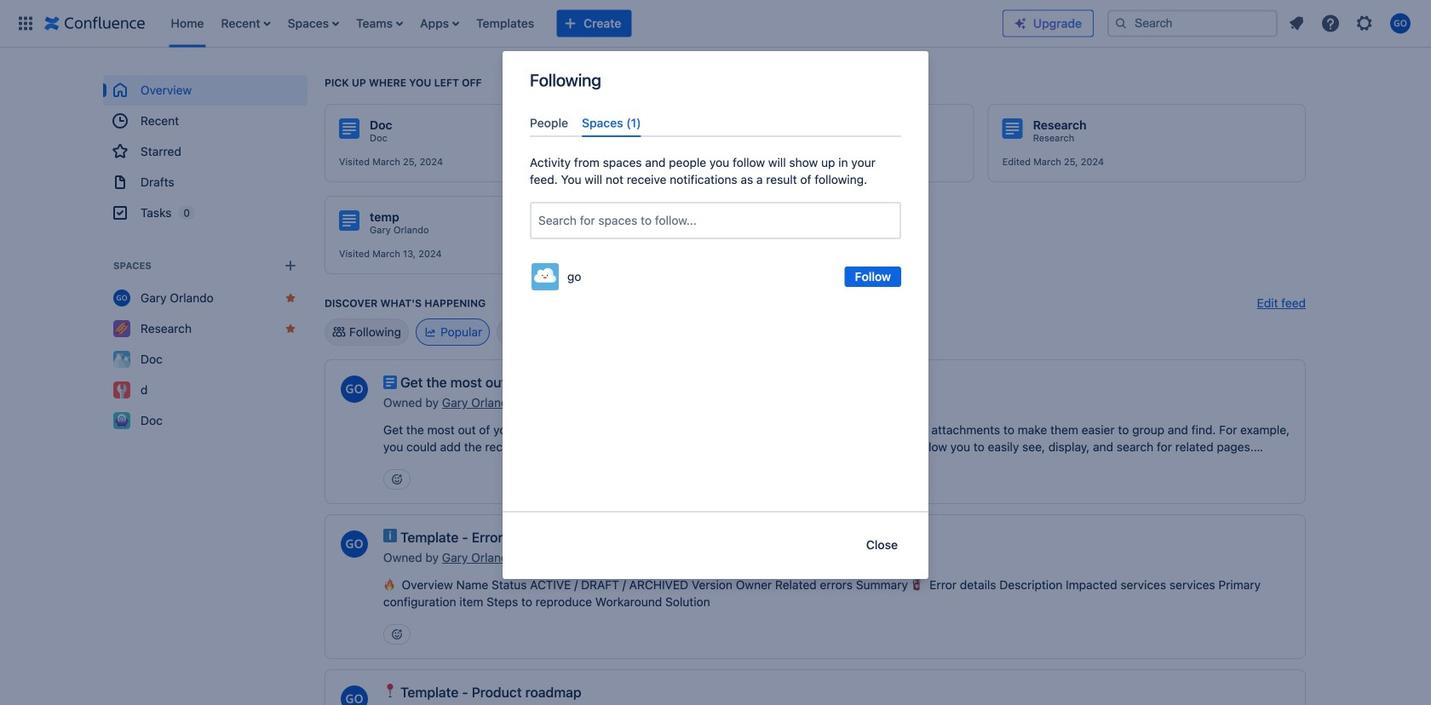 Task type: describe. For each thing, give the bounding box(es) containing it.
1 list item from the left
[[216, 0, 276, 47]]

unstar this space image
[[284, 291, 297, 305]]

:round_pushpin: image
[[383, 684, 397, 698]]

Search field
[[1107, 10, 1278, 37]]

:round_pushpin: image
[[383, 684, 397, 698]]

1 horizontal spatial list
[[1281, 8, 1421, 39]]

settings icon image
[[1354, 13, 1375, 34]]

global element
[[10, 0, 1003, 47]]



Task type: locate. For each thing, give the bounding box(es) containing it.
confluence image
[[44, 13, 145, 34], [44, 13, 145, 34]]

:information_source: image
[[383, 529, 397, 543], [383, 529, 397, 543]]

list
[[162, 0, 1003, 47], [1281, 8, 1421, 39]]

None search field
[[1107, 10, 1278, 37]]

group
[[103, 75, 308, 228]]

dialog
[[503, 51, 929, 579]]

unstar this space image
[[284, 322, 297, 336]]

create a space image
[[280, 256, 301, 276]]

None text field
[[538, 212, 542, 229]]

0 horizontal spatial list
[[162, 0, 1003, 47]]

2 list item from the left
[[351, 0, 408, 47]]

search image
[[1114, 17, 1128, 30]]

banner
[[0, 0, 1431, 48]]

0 horizontal spatial list item
[[216, 0, 276, 47]]

premium image
[[1014, 17, 1027, 30]]

list item
[[216, 0, 276, 47], [351, 0, 408, 47]]

1 horizontal spatial list item
[[351, 0, 408, 47]]

tab list
[[523, 109, 908, 137]]



Task type: vqa. For each thing, say whether or not it's contained in the screenshot.
The Calendars link
no



